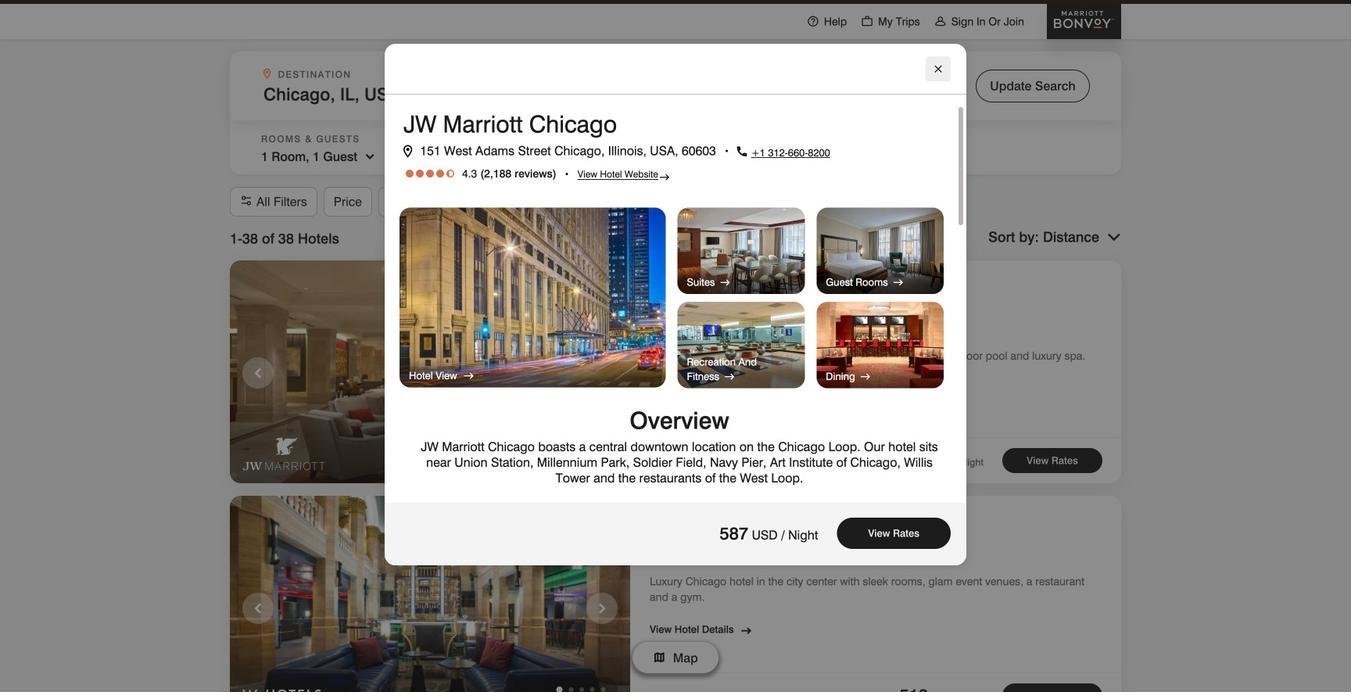 Task type: locate. For each thing, give the bounding box(es) containing it.
map image
[[653, 649, 666, 661]]

forward arrow image
[[719, 275, 732, 290], [892, 275, 905, 290], [724, 369, 736, 384]]

lobby image
[[230, 261, 631, 486]]

next image
[[593, 363, 612, 385]]

previous image
[[249, 598, 268, 620]]

thin image up close pop up image
[[935, 15, 947, 28]]

arrow down image
[[1108, 229, 1122, 246]]

close pop up image
[[932, 59, 945, 79]]

previous image
[[249, 363, 268, 385]]

dialog
[[385, 44, 967, 692]]

w hotels brand icon image
[[243, 686, 322, 692]]

exterior image
[[400, 208, 666, 388]]

1 horizontal spatial thin image
[[935, 15, 947, 28]]

downtown chicago fitness center image
[[678, 302, 805, 388]]

thin image
[[861, 15, 874, 28], [935, 15, 947, 28]]

s image
[[240, 193, 253, 210]]

forward arrow image for hospitality suite 'image'
[[719, 275, 732, 290]]

0 horizontal spatial thin image
[[861, 15, 874, 28]]

1 thin image from the left
[[861, 15, 874, 28]]

None search field
[[230, 52, 1122, 174]]

living room image
[[230, 496, 631, 692]]

forward arrow image for renovated king guest room image
[[892, 275, 905, 290]]

renovated king guest room image
[[817, 208, 944, 294]]

3.3 stars of1,430 reviews image
[[650, 542, 659, 568]]

0 horizontal spatial forward arrow image
[[463, 368, 475, 383]]

1 horizontal spatial forward arrow image
[[860, 369, 872, 384]]

xs image
[[756, 320, 763, 330]]

forward arrow image
[[463, 368, 475, 383], [860, 369, 872, 384]]

thin image right thin icon
[[861, 15, 874, 28]]



Task type: describe. For each thing, give the bounding box(es) containing it.
jw marriott brand icon image
[[243, 440, 326, 469]]

thin image
[[807, 15, 820, 28]]

forward arrow image for downtown chicago fitness center image
[[724, 369, 736, 384]]

location image
[[404, 142, 412, 155]]

dropdown down image
[[546, 148, 562, 165]]

lobby lounge image
[[817, 302, 944, 388]]

2 thin image from the left
[[935, 15, 947, 28]]

next image
[[593, 598, 612, 620]]

phone image
[[736, 142, 749, 156]]

forward arrow image for lobby lounge image
[[860, 369, 872, 384]]

hospitality suite image
[[678, 208, 805, 294]]

forward arrow image for exterior 'image'
[[463, 368, 475, 383]]



Task type: vqa. For each thing, say whether or not it's contained in the screenshot.
forward arrow icon related to Lobby Lounge image
yes



